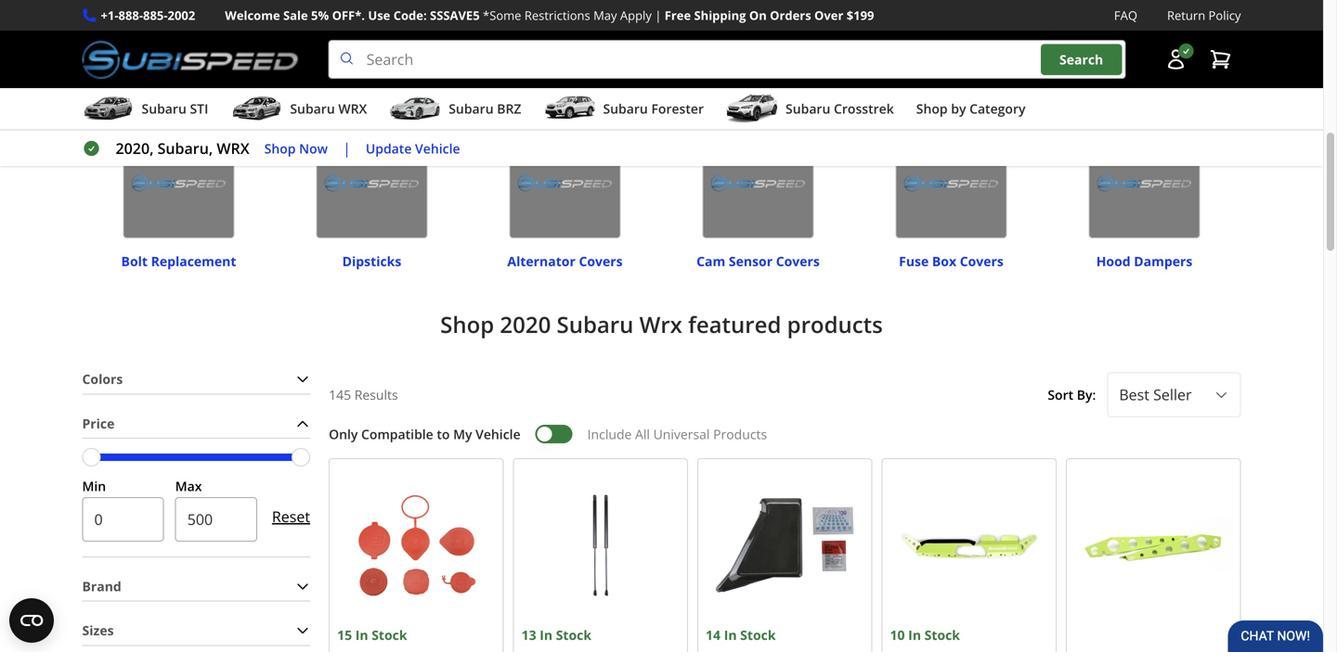 Task type: vqa. For each thing, say whether or not it's contained in the screenshot.
the Subispeed within the the 50 In Stock SUBI-TEE-SSREPEAT-BLK-L Subispeed Repeated Logo T-Shirt (Black) - Size L
no



Task type: locate. For each thing, give the bounding box(es) containing it.
stock right 10
[[925, 627, 960, 645]]

open widget image
[[9, 599, 54, 644]]

2 horizontal spatial shop
[[917, 100, 948, 118]]

shop down fender
[[917, 100, 948, 118]]

vehicle right my
[[476, 426, 521, 443]]

10 in stock
[[890, 627, 960, 645]]

search button
[[1041, 44, 1122, 75]]

dipsticks link
[[342, 244, 402, 270]]

2 stock from the left
[[740, 627, 776, 645]]

885-
[[143, 7, 168, 24]]

cam sensor covers image image
[[703, 127, 814, 239]]

subaru down oil
[[142, 100, 187, 118]]

tie
[[737, 79, 756, 97]]

+1-888-885-2002
[[101, 7, 195, 24]]

subaru down dress
[[290, 100, 335, 118]]

1 vertical spatial shop
[[264, 140, 296, 157]]

stock right 13
[[556, 627, 592, 645]]

0 vertical spatial shop
[[917, 100, 948, 118]]

| right now
[[343, 139, 351, 158]]

minimum slider
[[82, 449, 101, 467]]

price
[[82, 415, 115, 433]]

faq
[[1114, 7, 1138, 24]]

bolt replacement link
[[121, 244, 236, 270]]

2020,
[[116, 139, 154, 158]]

vehicle down subaru brz dropdown button
[[415, 140, 460, 157]]

0 horizontal spatial shop
[[264, 140, 296, 157]]

hood dampers
[[1097, 253, 1193, 270]]

in right 10
[[909, 627, 921, 645]]

10
[[890, 627, 905, 645]]

oil
[[153, 79, 171, 97]]

subaru down the and
[[786, 100, 831, 118]]

sizes button
[[82, 617, 310, 646]]

replacement
[[151, 253, 236, 270]]

covers right the box on the top of the page
[[960, 253, 1004, 270]]

battery tie downs and trays
[[685, 79, 832, 113]]

hood dampers image image
[[1089, 127, 1200, 239]]

trays
[[741, 95, 776, 113]]

dress
[[326, 79, 362, 97]]

subaru inside dropdown button
[[142, 100, 187, 118]]

category
[[970, 100, 1026, 118]]

vehicle inside button
[[415, 140, 460, 157]]

subaru wrx
[[290, 100, 367, 118]]

subaru for subaru sti
[[142, 100, 187, 118]]

engine covers image image
[[1089, 0, 1200, 65]]

fuse box covers link
[[899, 244, 1004, 270]]

shop for shop by category
[[917, 100, 948, 118]]

1 horizontal spatial shrouds
[[949, 79, 1002, 97]]

stock
[[372, 627, 407, 645], [740, 627, 776, 645], [556, 627, 592, 645], [925, 627, 960, 645]]

sort
[[1048, 386, 1074, 404]]

brand
[[82, 578, 121, 596]]

max
[[175, 478, 202, 496]]

shop 2020 subaru wrx featured products
[[440, 310, 883, 340]]

subaru left brz
[[449, 100, 494, 118]]

1 stock from the left
[[372, 627, 407, 645]]

2 caps from the left
[[387, 79, 418, 97]]

radiator shrouds
[[509, 79, 621, 97]]

0 vertical spatial vehicle
[[415, 140, 460, 157]]

0 horizontal spatial caps
[[174, 79, 205, 97]]

2 in from the left
[[724, 627, 737, 645]]

subispeed logo image
[[82, 40, 299, 79]]

subaru wrx button
[[231, 92, 367, 129]]

4 stock from the left
[[925, 627, 960, 645]]

oil caps image image
[[123, 0, 235, 65]]

2 shrouds from the left
[[949, 79, 1002, 97]]

1 horizontal spatial |
[[655, 7, 662, 24]]

only
[[329, 426, 358, 443]]

1 vertical spatial wrx
[[217, 139, 250, 158]]

0 horizontal spatial |
[[343, 139, 351, 158]]

shop
[[917, 100, 948, 118], [264, 140, 296, 157], [440, 310, 494, 340]]

subaru sti
[[142, 100, 208, 118]]

olm carbon fiber hood struts - 2015+ wrx / 2015+ sti image
[[522, 467, 680, 626]]

cam sensor covers
[[697, 253, 820, 270]]

select... image
[[1214, 388, 1229, 403]]

shrouds up shop by category
[[949, 79, 1002, 97]]

0 horizontal spatial shrouds
[[568, 79, 621, 97]]

caps right 'up'
[[387, 79, 418, 97]]

olm le dry carbon fiber fuse box cover - 2009-2021 subaru wrx & sti / 2009-2018 forester / 2013-2017 crosstrek / 2013-2015 impreza image
[[706, 467, 864, 626]]

a subaru brz thumbnail image image
[[389, 95, 441, 123]]

0 vertical spatial |
[[655, 7, 662, 24]]

stock right the 15
[[372, 627, 407, 645]]

on
[[749, 7, 767, 24]]

subaru crosstrek
[[786, 100, 894, 118]]

14
[[706, 627, 721, 645]]

3 in from the left
[[540, 627, 553, 645]]

in right 13
[[540, 627, 553, 645]]

2020
[[500, 310, 551, 340]]

engine covers link
[[1099, 71, 1190, 97]]

| left free in the top of the page
[[655, 7, 662, 24]]

2020, subaru, wrx
[[116, 139, 250, 158]]

wrx down a subaru wrx thumbnail image
[[217, 139, 250, 158]]

subaru
[[142, 100, 187, 118], [290, 100, 335, 118], [449, 100, 494, 118], [603, 100, 648, 118], [786, 100, 831, 118], [557, 310, 634, 340]]

in right the 15
[[355, 627, 368, 645]]

1 shrouds from the left
[[568, 79, 621, 97]]

subaru brz button
[[389, 92, 521, 129]]

14 in stock
[[706, 627, 776, 645]]

4 in from the left
[[909, 627, 921, 645]]

*some restrictions may apply | free shipping on orders over $199
[[483, 7, 874, 24]]

fuse box covers
[[899, 253, 1004, 270]]

subaru forester
[[603, 100, 704, 118]]

1 vertical spatial |
[[343, 139, 351, 158]]

$199
[[847, 7, 874, 24]]

include all universal products
[[588, 426, 767, 443]]

in right 14
[[724, 627, 737, 645]]

1 vertical spatial vehicle
[[476, 426, 521, 443]]

oil caps link
[[153, 71, 205, 97]]

up
[[366, 79, 384, 97]]

subaru left the forester
[[603, 100, 648, 118]]

5%
[[311, 7, 329, 24]]

radiator shrouds link
[[509, 71, 621, 97]]

dipsticks image image
[[316, 127, 428, 239]]

return policy link
[[1167, 6, 1241, 25]]

battery tie downs and trays image image
[[703, 0, 814, 65]]

update vehicle button
[[366, 138, 460, 159]]

compatible
[[361, 426, 434, 443]]

shop left now
[[264, 140, 296, 157]]

shrouds right the radiator
[[568, 79, 621, 97]]

0 vertical spatial wrx
[[338, 100, 367, 118]]

subaru brz
[[449, 100, 521, 118]]

1 horizontal spatial caps
[[387, 79, 418, 97]]

to
[[437, 426, 450, 443]]

1 horizontal spatial wrx
[[338, 100, 367, 118]]

shrouds for fender shrouds
[[949, 79, 1002, 97]]

grimmspeed fender shroud 15+ wrx/sti neon green image
[[1075, 467, 1233, 626]]

shop inside dropdown button
[[917, 100, 948, 118]]

wrx inside dropdown button
[[338, 100, 367, 118]]

caps
[[174, 79, 205, 97], [387, 79, 418, 97]]

dipsticks
[[342, 253, 402, 270]]

a subaru forester thumbnail image image
[[544, 95, 596, 123]]

stock right 14
[[740, 627, 776, 645]]

shop left 2020
[[440, 310, 494, 340]]

3 stock from the left
[[556, 627, 592, 645]]

return
[[1167, 7, 1206, 24]]

shrouds
[[568, 79, 621, 97], [949, 79, 1002, 97]]

subaru for subaru crosstrek
[[786, 100, 831, 118]]

wrx down dress
[[338, 100, 367, 118]]

all
[[635, 426, 650, 443]]

1 horizontal spatial shop
[[440, 310, 494, 340]]

Select... button
[[1107, 373, 1241, 418]]

in
[[355, 627, 368, 645], [724, 627, 737, 645], [540, 627, 553, 645], [909, 627, 921, 645]]

code:
[[394, 7, 427, 24]]

caps up sti on the top of page
[[174, 79, 205, 97]]

policy
[[1209, 7, 1241, 24]]

1 in from the left
[[355, 627, 368, 645]]

0 horizontal spatial vehicle
[[415, 140, 460, 157]]

2 vertical spatial shop
[[440, 310, 494, 340]]

sssave5
[[430, 7, 480, 24]]



Task type: describe. For each thing, give the bounding box(es) containing it.
brand button
[[82, 573, 310, 602]]

dampers
[[1134, 253, 1193, 270]]

my
[[453, 426, 472, 443]]

use
[[368, 7, 390, 24]]

subaru for subaru forester
[[603, 100, 648, 118]]

bolt replacement image image
[[123, 127, 235, 239]]

downs
[[760, 79, 804, 97]]

subaru left wrx
[[557, 310, 634, 340]]

over
[[815, 7, 844, 24]]

dress up caps image image
[[316, 0, 428, 65]]

shop by category button
[[917, 92, 1026, 129]]

a subaru crosstrek thumbnail image image
[[726, 95, 778, 123]]

13 in stock
[[522, 627, 592, 645]]

min
[[82, 478, 106, 496]]

in for 13
[[540, 627, 553, 645]]

Max text field
[[175, 498, 257, 542]]

888-
[[118, 7, 143, 24]]

dress up caps link
[[326, 71, 418, 97]]

2002
[[168, 7, 195, 24]]

fuse box covers image image
[[896, 127, 1007, 239]]

a subaru sti thumbnail image image
[[82, 95, 134, 123]]

145 results
[[329, 386, 398, 404]]

sort by:
[[1048, 386, 1096, 404]]

reset
[[272, 507, 310, 527]]

+1-
[[101, 7, 118, 24]]

off*.
[[332, 7, 365, 24]]

results
[[355, 386, 398, 404]]

shop for shop now
[[264, 140, 296, 157]]

15
[[337, 627, 352, 645]]

engine covers
[[1099, 79, 1190, 97]]

15 in stock
[[337, 627, 407, 645]]

0 horizontal spatial wrx
[[217, 139, 250, 158]]

sale
[[283, 7, 308, 24]]

subaru for subaru wrx
[[290, 100, 335, 118]]

in for 15
[[355, 627, 368, 645]]

1 horizontal spatial vehicle
[[476, 426, 521, 443]]

welcome sale 5% off*. use code: sssave5
[[225, 7, 480, 24]]

cam
[[697, 253, 726, 270]]

in for 14
[[724, 627, 737, 645]]

stock for 10 in stock
[[925, 627, 960, 645]]

alternator
[[508, 253, 576, 270]]

brz
[[497, 100, 521, 118]]

only compatible to my vehicle
[[329, 426, 521, 443]]

grimmspeed radiator shroud 15+ subaru wrx neon green image
[[890, 467, 1049, 626]]

1 caps from the left
[[174, 79, 205, 97]]

a subaru wrx thumbnail image image
[[231, 95, 283, 123]]

by
[[951, 100, 966, 118]]

crosstrek
[[834, 100, 894, 118]]

radiator
[[509, 79, 565, 97]]

alternator covers image image
[[509, 127, 621, 239]]

in for 10
[[909, 627, 921, 645]]

search input field
[[328, 40, 1126, 79]]

restrictions
[[525, 7, 590, 24]]

fender shrouds
[[901, 79, 1002, 97]]

subaru sti button
[[82, 92, 208, 129]]

update vehicle
[[366, 140, 460, 157]]

wrx
[[640, 310, 683, 340]]

stock for 15 in stock
[[372, 627, 407, 645]]

grimmspeed dress up caps red image
[[337, 467, 496, 626]]

oil caps
[[153, 79, 205, 97]]

Min text field
[[82, 498, 164, 542]]

stock for 13 in stock
[[556, 627, 592, 645]]

alternator covers
[[508, 253, 623, 270]]

subaru for subaru brz
[[449, 100, 494, 118]]

cam sensor covers link
[[697, 244, 820, 270]]

shop for shop 2020 subaru wrx featured products
[[440, 310, 494, 340]]

fender shrouds link
[[901, 71, 1002, 97]]

shop by category
[[917, 100, 1026, 118]]

hood dampers link
[[1097, 244, 1193, 270]]

+1-888-885-2002 link
[[101, 6, 195, 25]]

products
[[713, 426, 767, 443]]

faq link
[[1114, 6, 1138, 25]]

return policy
[[1167, 7, 1241, 24]]

button image
[[1165, 48, 1187, 71]]

maximum slider
[[292, 449, 310, 467]]

include
[[588, 426, 632, 443]]

*some
[[483, 7, 522, 24]]

covers right sensor on the right top of page
[[776, 253, 820, 270]]

sizes
[[82, 622, 114, 640]]

alternator covers link
[[508, 244, 623, 270]]

shrouds for radiator shrouds
[[568, 79, 621, 97]]

covers down button "icon"
[[1146, 79, 1190, 97]]

fender
[[901, 79, 946, 97]]

price button
[[82, 410, 310, 439]]

universal
[[653, 426, 710, 443]]

fender shrouds image image
[[896, 0, 1007, 65]]

apply
[[620, 7, 652, 24]]

box
[[932, 253, 957, 270]]

battery tie downs and trays link
[[669, 71, 848, 113]]

engine
[[1099, 79, 1143, 97]]

subaru,
[[158, 139, 213, 158]]

featured
[[688, 310, 782, 340]]

stock for 14 in stock
[[740, 627, 776, 645]]

covers right alternator
[[579, 253, 623, 270]]

hood
[[1097, 253, 1131, 270]]

free
[[665, 7, 691, 24]]

radiator shrouds image image
[[509, 0, 621, 65]]

colors
[[82, 371, 123, 388]]

shop now
[[264, 140, 328, 157]]

sensor
[[729, 253, 773, 270]]

dress up caps
[[326, 79, 418, 97]]

reset button
[[272, 495, 310, 540]]

caps inside 'link'
[[387, 79, 418, 97]]



